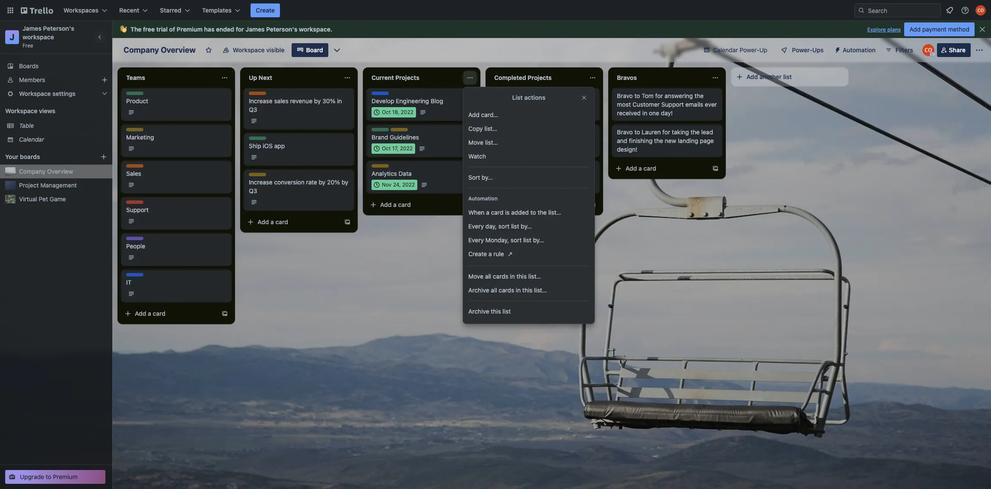 Task type: describe. For each thing, give the bounding box(es) containing it.
workspace settings
[[19, 90, 76, 97]]

to for lauren
[[635, 128, 640, 136]]

brand
[[372, 134, 388, 141]]

list… down copy list…
[[485, 139, 498, 146]]

one
[[649, 109, 659, 117]]

the up every day, sort list by… link
[[538, 209, 547, 216]]

create button
[[251, 3, 280, 17]]

by for 20%
[[319, 178, 326, 186]]

👋
[[119, 25, 127, 33]]

explore plans
[[867, 26, 901, 33]]

q3 for increase conversion rate by 20% by q3
[[249, 187, 257, 194]]

guidelines
[[390, 134, 419, 141]]

add for teams add a card button
[[135, 310, 146, 317]]

create from template… image for analytics data
[[467, 201, 474, 208]]

next
[[259, 74, 272, 81]]

2022 for help
[[525, 181, 538, 188]]

2022 for brand
[[400, 145, 413, 152]]

add card…
[[468, 111, 498, 118]]

explore
[[867, 26, 886, 33]]

2022 for engineering
[[401, 109, 413, 115]]

app
[[274, 142, 285, 150]]

a for up next
[[271, 218, 274, 226]]

james inside banner
[[246, 25, 265, 33]]

0 horizontal spatial automation
[[468, 195, 498, 202]]

all for move
[[485, 273, 491, 280]]

add a card button for bravos
[[612, 162, 709, 175]]

most
[[617, 101, 631, 108]]

analytics data link
[[372, 169, 472, 178]]

starred
[[160, 6, 181, 14]]

color: yellow, title: "marketing" element for social media campaign
[[494, 128, 519, 134]]

projects for completed projects
[[528, 74, 552, 81]]

upgrade to premium
[[20, 473, 78, 480]]

color: yellow, title: "marketing" element for increase conversion rate by 20% by q3
[[249, 173, 274, 179]]

list inside button
[[783, 73, 792, 80]]

a for current projects
[[393, 201, 397, 208]]

2 horizontal spatial color: blue, title: "it" element
[[513, 92, 531, 98]]

power-ups button
[[775, 43, 829, 57]]

watch
[[468, 153, 486, 160]]

website redesign link
[[494, 97, 595, 105]]

up inside text box
[[249, 74, 257, 81]]

every day, sort list by…
[[468, 223, 532, 230]]

workspace for workspace visible
[[233, 46, 265, 54]]

color: orange, title: "sales" element for sales
[[126, 164, 143, 171]]

settings
[[52, 90, 76, 97]]

wave image
[[119, 25, 127, 33]]

add for add another list button
[[747, 73, 758, 80]]

in inside sales increase sales revenue by 30% in q3
[[337, 97, 342, 105]]

boards
[[19, 62, 39, 70]]

0 horizontal spatial company overview
[[19, 168, 73, 175]]

open information menu image
[[961, 6, 970, 15]]

revenue
[[290, 97, 312, 105]]

color: green, title: "product" element for product
[[126, 92, 146, 98]]

sort by… link
[[463, 171, 595, 185]]

color: red, title: "support" element for update
[[494, 164, 515, 171]]

finishing
[[629, 137, 653, 144]]

it link
[[126, 278, 226, 287]]

search image
[[858, 7, 865, 14]]

a for completed projects
[[516, 201, 519, 208]]

to for tom
[[635, 92, 640, 99]]

this for move all cards in this list…
[[517, 273, 527, 280]]

project management link
[[19, 181, 107, 190]]

ship
[[249, 142, 261, 150]]

marketing inside product marketing brand guidelines
[[391, 128, 416, 134]]

product for brand guidelines
[[372, 128, 391, 134]]

workspace for workspace settings
[[19, 90, 51, 97]]

automation inside button
[[843, 46, 876, 54]]

list actions
[[512, 94, 546, 101]]

the down lauren
[[654, 137, 663, 144]]

views
[[39, 107, 55, 115]]

move all cards in this list…
[[468, 273, 541, 280]]

recent
[[119, 6, 139, 14]]

Search field
[[865, 4, 941, 17]]

the
[[130, 25, 142, 33]]

Oct 17, 2022 checkbox
[[372, 143, 415, 154]]

every for every monday, sort list by…
[[468, 236, 484, 244]]

day,
[[486, 223, 497, 230]]

calendar link
[[19, 135, 107, 144]]

when a card is added to the list… link
[[463, 206, 595, 220]]

color: yellow, title: "marketing" element for marketing
[[126, 128, 151, 134]]

customize views image
[[333, 46, 341, 54]]

add inside banner
[[910, 25, 921, 33]]

color: yellow, title: "marketing" element for analytics data
[[372, 164, 397, 171]]

30%
[[322, 97, 335, 105]]

it inside it it
[[126, 273, 131, 280]]

banner containing 👋
[[112, 21, 991, 38]]

power- inside button
[[792, 46, 812, 54]]

plans
[[888, 26, 901, 33]]

update help documentation link
[[494, 169, 595, 178]]

completed
[[494, 74, 526, 81]]

by… inside sort by… link
[[482, 174, 493, 181]]

Completed Projects text field
[[489, 71, 584, 85]]

actions
[[524, 94, 546, 101]]

customer
[[633, 101, 660, 108]]

support inside bravo to tom for answering the most customer support emails ever received in one day!
[[661, 101, 684, 108]]

your boards with 3 items element
[[5, 152, 87, 162]]

Up Next text field
[[244, 71, 339, 85]]

virtual
[[19, 195, 37, 203]]

20,
[[516, 181, 523, 188]]

list… up every day, sort list by… link
[[548, 209, 561, 216]]

bravo to lauren for taking the lead and finishing the new landing page design!
[[617, 128, 714, 153]]

list… up archive all cards in this list… link
[[528, 273, 541, 280]]

bravo to tom for answering the most customer support emails ever received in one day!
[[617, 92, 717, 117]]

christina overa (christinaovera) image
[[922, 44, 934, 56]]

and
[[617, 137, 627, 144]]

company inside the "company overview" link
[[19, 168, 45, 175]]

tom
[[642, 92, 654, 99]]

card for teams
[[153, 310, 166, 317]]

cards for move
[[493, 273, 508, 280]]

company overview inside text box
[[124, 45, 196, 54]]

increase conversion rate by 20% by q3 link
[[249, 178, 349, 195]]

for for bravo to tom for answering the most customer support emails ever received in one day!
[[655, 92, 663, 99]]

increase for increase conversion rate by 20% by q3
[[249, 178, 273, 186]]

color: green, title: "product" element up oct 17, 2022 option
[[372, 128, 391, 134]]

add a card button for current projects
[[366, 198, 463, 212]]

list inside 'link'
[[503, 308, 511, 315]]

1 power- from the left
[[740, 46, 760, 54]]

primary element
[[0, 0, 991, 21]]

archive for archive this list
[[468, 308, 489, 315]]

oct for brand
[[382, 145, 391, 152]]

card for completed projects
[[521, 201, 534, 208]]

calendar power-up link
[[698, 43, 773, 57]]

add a card for increase conversion rate by 20% by q3
[[258, 218, 288, 226]]

list… down move all cards in this list… link in the bottom of the page
[[534, 286, 547, 294]]

workspace navigation collapse icon image
[[94, 31, 106, 43]]

teams
[[126, 74, 145, 81]]

lead
[[701, 128, 713, 136]]

method
[[948, 25, 970, 33]]

james peterson's workspace link
[[22, 25, 76, 41]]

support update help documentation
[[494, 164, 574, 177]]

2 people from the top
[[126, 242, 145, 250]]

sort for day,
[[498, 223, 510, 230]]

archive this list link
[[463, 305, 595, 318]]

it develop engineering blog
[[372, 92, 443, 105]]

support up color: purple, title: "people" element at the left top of page
[[126, 206, 149, 213]]

bravo to tom for answering the most customer support emails ever received in one day! link
[[617, 92, 717, 118]]

color: blue, title: "it" element for develop
[[372, 92, 389, 98]]

another
[[760, 73, 782, 80]]

star or unstar board image
[[205, 47, 212, 54]]

workspace inside banner
[[299, 25, 330, 33]]

👋 the free trial of premium has ended for james peterson's workspace .
[[119, 25, 332, 33]]

company overview link
[[19, 167, 107, 176]]

oct for engineering
[[382, 109, 391, 115]]

documentation
[[531, 170, 574, 177]]

answering
[[665, 92, 693, 99]]

add a card button for completed projects
[[489, 198, 586, 212]]

add another list
[[747, 73, 792, 80]]

calendar for calendar power-up
[[713, 46, 738, 54]]

has
[[204, 25, 214, 33]]

product ship ios app
[[249, 137, 285, 150]]

increase sales revenue by 30% in q3 link
[[249, 97, 349, 114]]

add a card for update help documentation
[[503, 201, 534, 208]]

list… down card…
[[485, 125, 497, 132]]

website
[[494, 97, 517, 105]]

overview inside text box
[[161, 45, 196, 54]]

peterson's inside banner
[[266, 25, 297, 33]]

social media campaign link
[[494, 133, 595, 142]]

sort by…
[[468, 174, 493, 181]]

create from template… image for bravos
[[712, 165, 719, 172]]

card inside when a card is added to the list… link
[[491, 209, 503, 216]]

day!
[[661, 109, 673, 117]]

landing
[[678, 137, 698, 144]]

j
[[10, 32, 15, 42]]

add a card for sales
[[135, 310, 166, 317]]

sales for sales
[[126, 164, 140, 171]]

by right 20%
[[342, 178, 348, 186]]

received
[[617, 109, 641, 117]]



Task type: vqa. For each thing, say whether or not it's contained in the screenshot.
the 'List actions'
yes



Task type: locate. For each thing, give the bounding box(es) containing it.
0 horizontal spatial up
[[249, 74, 257, 81]]

virtual pet game link
[[19, 195, 107, 204]]

color: red, title: "support" element for support
[[126, 200, 146, 207]]

1 horizontal spatial by…
[[521, 223, 532, 230]]

sales down up next
[[249, 92, 262, 98]]

1 create from template… image from the left
[[467, 201, 474, 208]]

to right added
[[531, 209, 536, 216]]

0 vertical spatial up
[[760, 46, 768, 54]]

premium right upgrade
[[53, 473, 78, 480]]

create for create
[[256, 6, 275, 14]]

overview down of
[[161, 45, 196, 54]]

sales down marketing marketing
[[126, 164, 140, 171]]

copy list… link
[[463, 122, 595, 136]]

archive all cards in this list…
[[468, 286, 547, 294]]

0 vertical spatial premium
[[177, 25, 203, 33]]

20%
[[327, 178, 340, 186]]

marketing for social media campaign
[[494, 128, 519, 134]]

create inside button
[[256, 6, 275, 14]]

support inside support support
[[126, 200, 146, 207]]

1 horizontal spatial james
[[246, 25, 265, 33]]

your
[[5, 153, 18, 160]]

by inside sales increase sales revenue by 30% in q3
[[314, 97, 321, 105]]

people down support support
[[126, 237, 143, 243]]

marketing link
[[126, 133, 226, 142]]

in inside bravo to tom for answering the most customer support emails ever received in one day!
[[642, 109, 647, 117]]

by… down every day, sort list by… link
[[533, 236, 544, 244]]

0 vertical spatial workspace
[[233, 46, 265, 54]]

to for premium
[[46, 473, 51, 480]]

marketing for analytics data
[[372, 164, 397, 171]]

premium inside banner
[[177, 25, 203, 33]]

sales
[[274, 97, 289, 105]]

marketing left conversion
[[249, 173, 274, 179]]

0 vertical spatial bravo
[[617, 92, 633, 99]]

product for website redesign
[[494, 92, 514, 98]]

add a card button down bravo to lauren for taking the lead and finishing the new landing page design!
[[612, 162, 709, 175]]

2 increase from the top
[[249, 178, 273, 186]]

projects up "it develop engineering blog"
[[395, 74, 419, 81]]

None checkbox
[[494, 107, 540, 118]]

1 vertical spatial for
[[655, 92, 663, 99]]

every for every day, sort list by…
[[468, 223, 484, 230]]

1 vertical spatial premium
[[53, 473, 78, 480]]

0 vertical spatial every
[[468, 223, 484, 230]]

list…
[[485, 125, 497, 132], [485, 139, 498, 146], [548, 209, 561, 216], [528, 273, 541, 280], [534, 286, 547, 294]]

by… inside every monday, sort list by… link
[[533, 236, 544, 244]]

the up emails
[[695, 92, 704, 99]]

boards link
[[0, 59, 112, 73]]

1 oct from the top
[[382, 109, 391, 115]]

table link
[[19, 121, 107, 130]]

boards
[[20, 153, 40, 160]]

bravo for and
[[617, 128, 633, 136]]

0 vertical spatial automation
[[843, 46, 876, 54]]

management
[[40, 181, 77, 189]]

1 projects from the left
[[395, 74, 419, 81]]

create from template… image
[[712, 165, 719, 172], [344, 219, 351, 226], [221, 310, 228, 317]]

1 increase from the top
[[249, 97, 273, 105]]

rule
[[493, 250, 504, 258]]

for inside bravo to tom for answering the most customer support emails ever received in one day!
[[655, 92, 663, 99]]

1 vertical spatial workspace
[[19, 90, 51, 97]]

1 vertical spatial oct
[[382, 145, 391, 152]]

people up it it on the bottom
[[126, 242, 145, 250]]

move for move list…
[[468, 139, 484, 146]]

color: orange, title: "sales" element down up next
[[249, 92, 266, 98]]

in down move all cards in this list… link in the bottom of the page
[[516, 286, 521, 294]]

color: yellow, title: "marketing" element up oct 17, 2022
[[391, 128, 416, 134]]

is
[[505, 209, 510, 216]]

list down every day, sort list by… link
[[523, 236, 531, 244]]

1 vertical spatial calendar
[[19, 136, 44, 143]]

workspace inside 'james peterson's workspace free'
[[22, 33, 54, 41]]

members
[[19, 76, 45, 83]]

sales up support support
[[126, 170, 141, 177]]

2022 right 17,
[[400, 145, 413, 152]]

by… down when a card is added to the list… link
[[521, 223, 532, 230]]

color: green, title: "product" element for website redesign
[[494, 92, 514, 98]]

by… for day,
[[521, 223, 532, 230]]

this up archive all cards in this list… link
[[517, 273, 527, 280]]

company inside company overview text box
[[124, 45, 159, 54]]

1 vertical spatial by…
[[521, 223, 532, 230]]

q3 inside sales increase sales revenue by 30% in q3
[[249, 106, 257, 113]]

product inside product marketing brand guidelines
[[372, 128, 391, 134]]

increase inside marketing increase conversion rate by 20% by q3
[[249, 178, 273, 186]]

marketing social media campaign
[[494, 128, 560, 141]]

oct inside the oct 18, 2022 option
[[382, 109, 391, 115]]

add board image
[[100, 153, 107, 160]]

sales sales
[[126, 164, 141, 177]]

Current Projects text field
[[366, 71, 461, 85]]

people
[[126, 237, 143, 243], [126, 242, 145, 250]]

a
[[639, 165, 642, 172], [393, 201, 397, 208], [516, 201, 519, 208], [486, 209, 489, 216], [271, 218, 274, 226], [489, 250, 492, 258], [148, 310, 151, 317]]

the inside bravo to tom for answering the most customer support emails ever received in one day!
[[695, 92, 704, 99]]

archive for archive all cards in this list…
[[468, 286, 489, 294]]

the up landing
[[691, 128, 700, 136]]

sort for monday,
[[511, 236, 522, 244]]

ios
[[263, 142, 273, 150]]

color: yellow, title: "marketing" element up nov
[[372, 164, 397, 171]]

0 vertical spatial company overview
[[124, 45, 196, 54]]

card left is
[[491, 209, 503, 216]]

1 vertical spatial company overview
[[19, 168, 73, 175]]

ended
[[216, 25, 234, 33]]

premium right of
[[177, 25, 203, 33]]

color: red, title: "support" element down sales sales
[[126, 200, 146, 207]]

1 horizontal spatial company overview
[[124, 45, 196, 54]]

projects
[[395, 74, 419, 81], [528, 74, 552, 81]]

color: purple, title: "people" element
[[126, 237, 143, 243]]

1 vertical spatial create
[[468, 250, 487, 258]]

2 horizontal spatial create from template… image
[[712, 165, 719, 172]]

share
[[949, 46, 966, 54]]

free
[[143, 25, 155, 33]]

sort right day,
[[498, 223, 510, 230]]

2022 for data
[[402, 181, 415, 188]]

product for ship ios app
[[249, 137, 269, 143]]

2 archive from the top
[[468, 308, 489, 315]]

product
[[126, 92, 146, 98], [494, 92, 514, 98], [126, 97, 148, 105], [372, 128, 391, 134], [249, 137, 269, 143]]

workspace up free
[[22, 33, 54, 41]]

1 horizontal spatial up
[[760, 46, 768, 54]]

0 horizontal spatial sort
[[498, 223, 510, 230]]

company overview
[[124, 45, 196, 54], [19, 168, 73, 175]]

banner
[[112, 21, 991, 38]]

0 horizontal spatial workspace
[[22, 33, 54, 41]]

support link
[[126, 206, 226, 214]]

0 horizontal spatial premium
[[53, 473, 78, 480]]

bravo inside bravo to tom for answering the most customer support emails ever received in one day!
[[617, 92, 633, 99]]

color: blue, title: "it" element
[[372, 92, 389, 98], [513, 92, 531, 98], [126, 273, 143, 280]]

workspace inside button
[[233, 46, 265, 54]]

card for current projects
[[398, 201, 411, 208]]

in right the "30%"
[[337, 97, 342, 105]]

sales inside sales sales
[[126, 164, 140, 171]]

game
[[50, 195, 66, 203]]

this for archive all cards in this list…
[[522, 286, 533, 294]]

add a card for analytics data
[[380, 201, 411, 208]]

your boards
[[5, 153, 40, 160]]

1 vertical spatial create from template… image
[[344, 219, 351, 226]]

1 horizontal spatial workspace
[[299, 25, 330, 33]]

0 horizontal spatial color: orange, title: "sales" element
[[126, 164, 143, 171]]

1 horizontal spatial peterson's
[[266, 25, 297, 33]]

blog
[[431, 97, 443, 105]]

0 horizontal spatial by…
[[482, 174, 493, 181]]

1 horizontal spatial color: red, title: "support" element
[[494, 164, 515, 171]]

marketing inside marketing marketing
[[126, 128, 151, 134]]

1 horizontal spatial company
[[124, 45, 159, 54]]

board
[[306, 46, 323, 54]]

every
[[468, 223, 484, 230], [468, 236, 484, 244]]

company overview up project management
[[19, 168, 73, 175]]

workspace settings button
[[0, 87, 112, 101]]

it inside "it develop engineering blog"
[[372, 92, 376, 98]]

0 vertical spatial oct
[[382, 109, 391, 115]]

1 horizontal spatial overview
[[161, 45, 196, 54]]

1 horizontal spatial color: orange, title: "sales" element
[[249, 92, 266, 98]]

0 vertical spatial for
[[236, 25, 244, 33]]

add a card button down the nov 24, 2022
[[366, 198, 463, 212]]

people people
[[126, 237, 145, 250]]

2 vertical spatial workspace
[[5, 107, 37, 115]]

all down create a rule
[[485, 273, 491, 280]]

Board name text field
[[119, 43, 200, 57]]

peterson's inside 'james peterson's workspace free'
[[43, 25, 74, 32]]

1 horizontal spatial automation
[[843, 46, 876, 54]]

color: orange, title: "sales" element
[[249, 92, 266, 98], [126, 164, 143, 171]]

0 horizontal spatial power-
[[740, 46, 760, 54]]

add a card button for up next
[[244, 215, 340, 229]]

cards up archive all cards in this list…
[[493, 273, 508, 280]]

1 vertical spatial workspace
[[22, 33, 54, 41]]

redesign
[[519, 97, 544, 105]]

create from template… image for teams
[[221, 310, 228, 317]]

1 vertical spatial sort
[[511, 236, 522, 244]]

marketing increase conversion rate by 20% by q3
[[249, 173, 348, 194]]

sm image
[[831, 43, 843, 55]]

completed projects
[[494, 74, 552, 81]]

cards for archive
[[499, 286, 514, 294]]

1 horizontal spatial create from template… image
[[344, 219, 351, 226]]

support up aug
[[494, 164, 515, 171]]

workspace
[[233, 46, 265, 54], [19, 90, 51, 97], [5, 107, 37, 115]]

0 horizontal spatial james
[[22, 25, 42, 32]]

1 horizontal spatial create from template… image
[[589, 201, 596, 208]]

Nov 24, 2022 checkbox
[[372, 180, 418, 190]]

up left next
[[249, 74, 257, 81]]

data
[[399, 170, 412, 177]]

increase left the sales
[[249, 97, 273, 105]]

2 projects from the left
[[528, 74, 552, 81]]

0 horizontal spatial calendar
[[19, 136, 44, 143]]

0 vertical spatial cards
[[493, 273, 508, 280]]

support inside support update help documentation
[[494, 164, 515, 171]]

marketing for marketing
[[126, 128, 151, 134]]

0 vertical spatial calendar
[[713, 46, 738, 54]]

color: orange, title: "sales" element down marketing marketing
[[126, 164, 143, 171]]

this down move all cards in this list… link in the bottom of the page
[[522, 286, 533, 294]]

in up archive all cards in this list…
[[510, 273, 515, 280]]

1 vertical spatial archive
[[468, 308, 489, 315]]

add a card down the design!
[[626, 165, 656, 172]]

1 horizontal spatial power-
[[792, 46, 812, 54]]

cards down move all cards in this list…
[[499, 286, 514, 294]]

None checkbox
[[494, 143, 540, 154]]

a for bravos
[[639, 165, 642, 172]]

color: green, title: "product" element for ship ios app
[[249, 137, 269, 143]]

color: green, title: "product" element left app
[[249, 137, 269, 143]]

premium inside "link"
[[53, 473, 78, 480]]

company overview down trial on the top
[[124, 45, 196, 54]]

1 people from the top
[[126, 237, 143, 243]]

a for teams
[[148, 310, 151, 317]]

2 every from the top
[[468, 236, 484, 244]]

0 vertical spatial workspace
[[299, 25, 330, 33]]

0 vertical spatial this
[[517, 273, 527, 280]]

this member is an admin of this board. image
[[930, 52, 934, 56]]

0 horizontal spatial color: red, title: "support" element
[[126, 200, 146, 207]]

q3 inside marketing increase conversion rate by 20% by q3
[[249, 187, 257, 194]]

0 vertical spatial sort
[[498, 223, 510, 230]]

1 horizontal spatial sort
[[511, 236, 522, 244]]

0 vertical spatial create
[[256, 6, 275, 14]]

aug
[[505, 181, 514, 188]]

pet
[[39, 195, 48, 203]]

in
[[337, 97, 342, 105], [642, 109, 647, 117], [510, 273, 515, 280], [516, 286, 521, 294]]

list
[[783, 73, 792, 80], [511, 223, 519, 230], [523, 236, 531, 244], [503, 308, 511, 315]]

card for up next
[[275, 218, 288, 226]]

show menu image
[[975, 46, 984, 54]]

copy
[[468, 125, 483, 132]]

media
[[513, 134, 530, 141]]

marketing up nov
[[372, 164, 397, 171]]

marketing for increase conversion rate by 20% by q3
[[249, 173, 274, 179]]

0 vertical spatial color: red, title: "support" element
[[494, 164, 515, 171]]

upgrade to premium link
[[5, 470, 105, 484]]

power- up add another list on the top right of page
[[740, 46, 760, 54]]

workspace views
[[5, 107, 55, 115]]

marketing down card…
[[494, 128, 519, 134]]

to inside "link"
[[46, 473, 51, 480]]

workspace
[[299, 25, 330, 33], [22, 33, 54, 41]]

1 move from the top
[[468, 139, 484, 146]]

automation down explore at right top
[[843, 46, 876, 54]]

1 vertical spatial bravo
[[617, 128, 633, 136]]

0 vertical spatial archive
[[468, 286, 489, 294]]

oct left 17,
[[382, 145, 391, 152]]

card for bravos
[[644, 165, 656, 172]]

calendar for calendar
[[19, 136, 44, 143]]

virtual pet game
[[19, 195, 66, 203]]

templates
[[202, 6, 232, 14]]

1 archive from the top
[[468, 286, 489, 294]]

james up free
[[22, 25, 42, 32]]

this inside 'link'
[[491, 308, 501, 315]]

for inside banner
[[236, 25, 244, 33]]

workspace down members on the left
[[19, 90, 51, 97]]

to inside bravo to lauren for taking the lead and finishing the new landing page design!
[[635, 128, 640, 136]]

list down when a card is added to the list…
[[511, 223, 519, 230]]

james inside 'james peterson's workspace free'
[[22, 25, 42, 32]]

archive down archive all cards in this list…
[[468, 308, 489, 315]]

add a card down conversion
[[258, 218, 288, 226]]

sales
[[249, 92, 262, 98], [126, 164, 140, 171], [126, 170, 141, 177]]

2 vertical spatial by…
[[533, 236, 544, 244]]

product inside product ship ios app
[[249, 137, 269, 143]]

Bravos text field
[[612, 71, 707, 85]]

support support
[[126, 200, 149, 213]]

0 horizontal spatial color: blue, title: "it" element
[[126, 273, 143, 280]]

2022 right 18,
[[401, 109, 413, 115]]

0 horizontal spatial create from template… image
[[221, 310, 228, 317]]

people link
[[126, 242, 226, 251]]

1 vertical spatial company
[[19, 168, 45, 175]]

increase left conversion
[[249, 178, 273, 186]]

add for add a card button for current projects
[[380, 201, 392, 208]]

to right upgrade
[[46, 473, 51, 480]]

color: yellow, title: "marketing" element down card…
[[494, 128, 519, 134]]

0 vertical spatial move
[[468, 139, 484, 146]]

color: green, title: "product" element down teams
[[126, 92, 146, 98]]

increase for increase sales revenue by 30% in q3
[[249, 97, 273, 105]]

list down archive all cards in this list…
[[503, 308, 511, 315]]

marketing inside "marketing social media campaign"
[[494, 128, 519, 134]]

1 vertical spatial move
[[468, 273, 484, 280]]

1 horizontal spatial calendar
[[713, 46, 738, 54]]

it inside product it website redesign
[[513, 92, 518, 98]]

color: yellow, title: "marketing" element
[[126, 128, 151, 134], [391, 128, 416, 134], [494, 128, 519, 134], [372, 164, 397, 171], [249, 173, 274, 179]]

marketing up sales sales
[[126, 134, 154, 141]]

sort down every day, sort list by… link
[[511, 236, 522, 244]]

by… inside every day, sort list by… link
[[521, 223, 532, 230]]

2 vertical spatial this
[[491, 308, 501, 315]]

list right another
[[783, 73, 792, 80]]

2 horizontal spatial by…
[[533, 236, 544, 244]]

2022 inside checkbox
[[525, 181, 538, 188]]

update
[[494, 170, 515, 177]]

product inside the product product
[[126, 92, 146, 98]]

1 horizontal spatial create
[[468, 250, 487, 258]]

product inside product it website redesign
[[494, 92, 514, 98]]

peterson's up 'visible'
[[266, 25, 297, 33]]

workspace inside "dropdown button"
[[19, 90, 51, 97]]

1 q3 from the top
[[249, 106, 257, 113]]

0 vertical spatial company
[[124, 45, 159, 54]]

1 vertical spatial all
[[491, 286, 497, 294]]

payment
[[922, 25, 947, 33]]

add a card down it link
[[135, 310, 166, 317]]

aug 20, 2022
[[505, 181, 538, 188]]

up next
[[249, 74, 272, 81]]

bravo for customer
[[617, 92, 633, 99]]

by for 30%
[[314, 97, 321, 105]]

move down copy
[[468, 139, 484, 146]]

archive
[[468, 286, 489, 294], [468, 308, 489, 315]]

marketing up oct 17, 2022
[[391, 128, 416, 134]]

1 horizontal spatial premium
[[177, 25, 203, 33]]

for inside bravo to lauren for taking the lead and finishing the new landing page design!
[[663, 128, 670, 136]]

0 vertical spatial by…
[[482, 174, 493, 181]]

james up workspace visible button
[[246, 25, 265, 33]]

increase inside sales increase sales revenue by 30% in q3
[[249, 97, 273, 105]]

oct left 18,
[[382, 109, 391, 115]]

back to home image
[[21, 3, 53, 17]]

0 vertical spatial increase
[[249, 97, 273, 105]]

create left the rule
[[468, 250, 487, 258]]

2 power- from the left
[[792, 46, 812, 54]]

1 vertical spatial color: orange, title: "sales" element
[[126, 164, 143, 171]]

add card… link
[[463, 108, 595, 122]]

add for bravos's add a card button
[[626, 165, 637, 172]]

christina overa (christinaovera) image
[[976, 5, 986, 16]]

automation button
[[831, 43, 881, 57]]

product for product
[[126, 92, 146, 98]]

2 oct from the top
[[382, 145, 391, 152]]

product product
[[126, 92, 148, 105]]

2 q3 from the top
[[249, 187, 257, 194]]

move for move all cards in this list…
[[468, 273, 484, 280]]

1 vertical spatial cards
[[499, 286, 514, 294]]

move all cards in this list… link
[[463, 270, 595, 283]]

color: orange, title: "sales" element for increase
[[249, 92, 266, 98]]

move down create a rule
[[468, 273, 484, 280]]

for for bravo to lauren for taking the lead and finishing the new landing page design!
[[663, 128, 670, 136]]

1 vertical spatial every
[[468, 236, 484, 244]]

1 horizontal spatial projects
[[528, 74, 552, 81]]

list
[[512, 94, 523, 101]]

power- up add another list button
[[792, 46, 812, 54]]

sales inside sales increase sales revenue by 30% in q3
[[249, 92, 262, 98]]

nov 24, 2022
[[382, 181, 415, 188]]

0 horizontal spatial company
[[19, 168, 45, 175]]

bravo inside bravo to lauren for taking the lead and finishing the new landing page design!
[[617, 128, 633, 136]]

add a card button down it link
[[121, 307, 218, 321]]

all down move all cards in this list…
[[491, 286, 497, 294]]

1 vertical spatial increase
[[249, 178, 273, 186]]

for right tom
[[655, 92, 663, 99]]

2 move from the top
[[468, 273, 484, 280]]

for up new
[[663, 128, 670, 136]]

card down increase conversion rate by 20% by q3 link
[[275, 218, 288, 226]]

up
[[760, 46, 768, 54], [249, 74, 257, 81]]

workspace for workspace views
[[5, 107, 37, 115]]

0 horizontal spatial peterson's
[[43, 25, 74, 32]]

color: green, title: "product" element down completed at the top of the page
[[494, 92, 514, 98]]

card up added
[[521, 201, 534, 208]]

current projects
[[372, 74, 419, 81]]

develop
[[372, 97, 394, 105]]

by… for monday,
[[533, 236, 544, 244]]

1 vertical spatial overview
[[47, 168, 73, 175]]

0 vertical spatial q3
[[249, 106, 257, 113]]

color: red, title: "support" element up aug
[[494, 164, 515, 171]]

by left the "30%"
[[314, 97, 321, 105]]

create from template… image for update help documentation
[[589, 201, 596, 208]]

create from template… image for up next
[[344, 219, 351, 226]]

1 vertical spatial up
[[249, 74, 257, 81]]

support down sales sales
[[126, 200, 146, 207]]

all for archive
[[491, 286, 497, 294]]

0 horizontal spatial projects
[[395, 74, 419, 81]]

0 horizontal spatial create from template… image
[[467, 201, 474, 208]]

james peterson's workspace free
[[22, 25, 76, 49]]

every up create a rule
[[468, 236, 484, 244]]

project
[[19, 181, 39, 189]]

1 vertical spatial q3
[[249, 187, 257, 194]]

sales link
[[126, 169, 226, 178]]

add a card button up every day, sort list by… link
[[489, 198, 586, 212]]

add for up next add a card button
[[258, 218, 269, 226]]

2 vertical spatial create from template… image
[[221, 310, 228, 317]]

add a card button for teams
[[121, 307, 218, 321]]

card…
[[481, 111, 498, 118]]

in down the 'customer'
[[642, 109, 647, 117]]

color: blue, title: "it" element for it
[[126, 273, 143, 280]]

workspace left 'visible'
[[233, 46, 265, 54]]

of
[[169, 25, 175, 33]]

filters
[[896, 46, 913, 54]]

0 notifications image
[[945, 5, 955, 16]]

templates button
[[197, 3, 245, 17]]

by… right sort
[[482, 174, 493, 181]]

0 vertical spatial create from template… image
[[712, 165, 719, 172]]

1 vertical spatial this
[[522, 286, 533, 294]]

by right rate
[[319, 178, 326, 186]]

0 vertical spatial all
[[485, 273, 491, 280]]

campaign
[[531, 134, 560, 141]]

automation up the "when"
[[468, 195, 498, 202]]

add a card down nov 24, 2022 option
[[380, 201, 411, 208]]

add for completed projects add a card button
[[503, 201, 514, 208]]

color: yellow, title: "marketing" element down the product product at the left of page
[[126, 128, 151, 134]]

marketing inside marketing analytics data
[[372, 164, 397, 171]]

brand guidelines link
[[372, 133, 472, 142]]

card down it link
[[153, 310, 166, 317]]

oct inside oct 17, 2022 option
[[382, 145, 391, 152]]

starred button
[[155, 3, 195, 17]]

0 vertical spatial color: orange, title: "sales" element
[[249, 92, 266, 98]]

projects for current projects
[[395, 74, 419, 81]]

product link
[[126, 97, 226, 105]]

2 bravo from the top
[[617, 128, 633, 136]]

color: yellow, title: "marketing" element left conversion
[[249, 173, 274, 179]]

Oct 18, 2022 checkbox
[[372, 107, 416, 118]]

Teams text field
[[121, 71, 216, 85]]

1 every from the top
[[468, 223, 484, 230]]

2 vertical spatial for
[[663, 128, 670, 136]]

0 vertical spatial overview
[[161, 45, 196, 54]]

1 vertical spatial automation
[[468, 195, 498, 202]]

product it website redesign
[[494, 92, 544, 105]]

0 horizontal spatial create
[[256, 6, 275, 14]]

marketing inside marketing increase conversion rate by 20% by q3
[[249, 173, 274, 179]]

watch link
[[463, 150, 595, 163]]

to inside bravo to tom for answering the most customer support emails ever received in one day!
[[635, 92, 640, 99]]

create from template… image
[[467, 201, 474, 208], [589, 201, 596, 208]]

Aug 20, 2022 checkbox
[[494, 180, 540, 190]]

create for create a rule
[[468, 250, 487, 258]]

2022 right 24,
[[402, 181, 415, 188]]

people inside people people
[[126, 237, 143, 243]]

0 horizontal spatial overview
[[47, 168, 73, 175]]

card down finishing
[[644, 165, 656, 172]]

1 bravo from the top
[[617, 92, 633, 99]]

color: green, title: "product" element
[[126, 92, 146, 98], [494, 92, 514, 98], [372, 128, 391, 134], [249, 137, 269, 143]]

calendar inside "link"
[[19, 136, 44, 143]]

archive inside 'link'
[[468, 308, 489, 315]]

q3 for increase sales revenue by 30% in q3
[[249, 106, 257, 113]]

color: red, title: "support" element
[[494, 164, 515, 171], [126, 200, 146, 207]]

ship ios app link
[[249, 142, 349, 150]]

2 create from template… image from the left
[[589, 201, 596, 208]]

sales for increase
[[249, 92, 262, 98]]

1 horizontal spatial color: blue, title: "it" element
[[372, 92, 389, 98]]

1 vertical spatial color: red, title: "support" element
[[126, 200, 146, 207]]

2022 right 20,
[[525, 181, 538, 188]]



